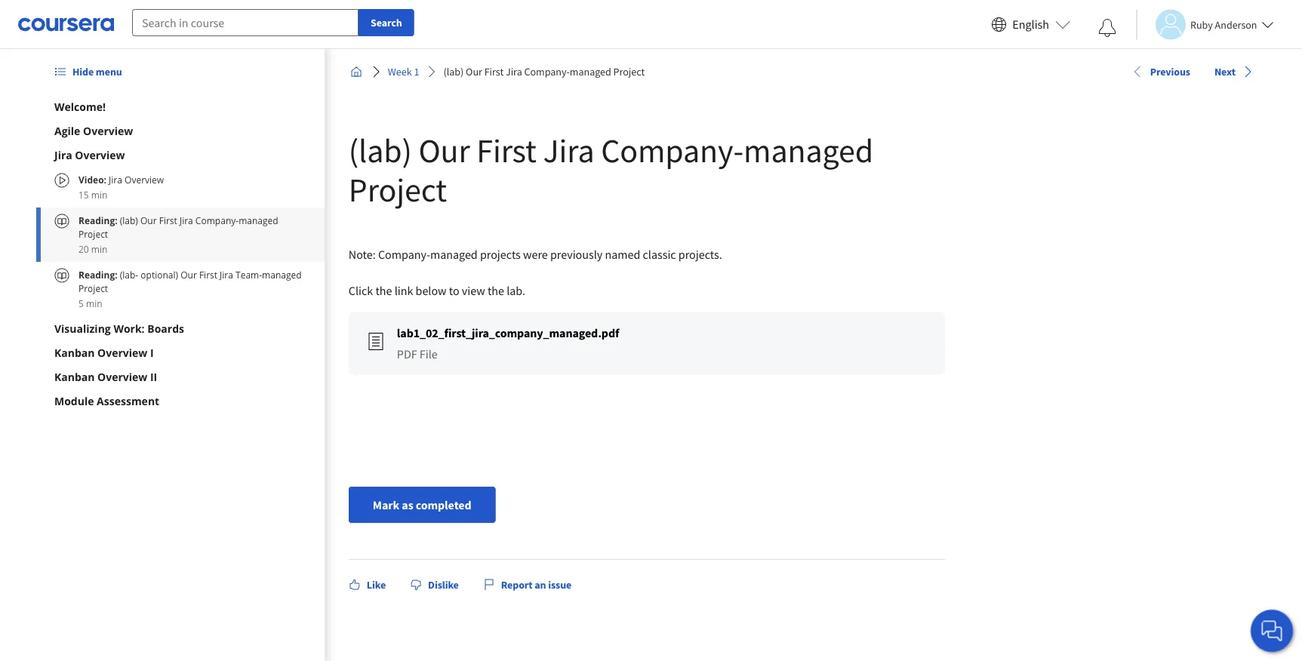 Task type: describe. For each thing, give the bounding box(es) containing it.
coursera image
[[18, 12, 114, 36]]

an
[[535, 578, 546, 592]]

welcome!
[[54, 99, 106, 114]]

optional)
[[141, 268, 178, 281]]

kanban overview i button
[[54, 345, 306, 360]]

2 vertical spatial (lab) our first jira company-managed project
[[79, 214, 278, 240]]

below
[[416, 283, 447, 298]]

managed inside (lab- optional) our first jira team-managed project
[[262, 268, 302, 281]]

visualizing work: boards button
[[54, 321, 306, 336]]

projects
[[480, 247, 521, 262]]

note: company-managed projects were previously named classic projects. click the link below to view the lab.
[[349, 247, 722, 298]]

1 vertical spatial (lab) our first jira company-managed project
[[349, 129, 874, 210]]

menu
[[96, 65, 122, 79]]

mark as completed
[[373, 498, 472, 513]]

show notifications image
[[1099, 19, 1117, 37]]

overview for kanban overview i
[[97, 345, 147, 360]]

boards
[[147, 321, 184, 336]]

Search in course text field
[[132, 9, 359, 36]]

as
[[402, 498, 413, 513]]

kanban overview ii
[[54, 370, 157, 384]]

welcome! button
[[54, 99, 306, 114]]

jira inside (lab- optional) our first jira team-managed project
[[220, 268, 233, 281]]

kanban for kanban overview ii
[[54, 370, 95, 384]]

completed
[[416, 498, 472, 513]]

work:
[[114, 321, 145, 336]]

overview for kanban overview ii
[[97, 370, 147, 384]]

15
[[79, 188, 89, 201]]

pdf
[[397, 347, 417, 362]]

agile overview button
[[54, 123, 306, 138]]

overview inside video: jira overview 15 min
[[125, 173, 164, 186]]

dislike button
[[404, 572, 465, 599]]

note:
[[349, 247, 376, 262]]

search button
[[359, 9, 414, 36]]

lab1_02_first_jira_company_managed.pdf pdf file
[[397, 325, 619, 362]]

hide
[[72, 65, 94, 79]]

video:
[[79, 173, 106, 186]]

english button
[[986, 0, 1077, 49]]

1 vertical spatial (lab)
[[349, 129, 412, 171]]

dislike
[[428, 578, 459, 592]]

0 vertical spatial (lab) our first jira company-managed project
[[444, 65, 645, 79]]

lab1_02_first_jira_company_managed.pdf
[[397, 325, 619, 341]]

mark
[[373, 498, 400, 513]]

to
[[449, 283, 459, 298]]

agile overview
[[54, 123, 133, 138]]

overview for jira overview
[[75, 148, 125, 162]]

search
[[371, 16, 402, 29]]

company- inside note: company-managed projects were previously named classic projects. click the link below to view the lab.
[[378, 247, 430, 262]]

5 min
[[79, 297, 102, 310]]

overview for agile overview
[[83, 123, 133, 138]]

first inside (lab- optional) our first jira team-managed project
[[199, 268, 217, 281]]

week 1
[[388, 65, 419, 79]]

assessment
[[97, 394, 159, 408]]

report
[[501, 578, 533, 592]]

min inside video: jira overview 15 min
[[91, 188, 108, 201]]

ruby anderson
[[1191, 18, 1258, 31]]

view
[[462, 283, 485, 298]]

20 min
[[79, 243, 108, 255]]

next button
[[1209, 58, 1260, 85]]

jira overview
[[54, 148, 125, 162]]

min for (lab-
[[86, 297, 102, 310]]

projects.
[[679, 247, 722, 262]]

ii
[[150, 370, 157, 384]]

20
[[79, 243, 89, 255]]

file
[[420, 347, 438, 362]]

1
[[414, 65, 419, 79]]

jira inside dropdown button
[[54, 148, 72, 162]]

issue
[[548, 578, 572, 592]]



Task type: vqa. For each thing, say whether or not it's contained in the screenshot.


Task type: locate. For each thing, give the bounding box(es) containing it.
kanban inside dropdown button
[[54, 345, 95, 360]]

overview up the jira overview
[[83, 123, 133, 138]]

reading: down 20 min
[[79, 268, 120, 281]]

1 vertical spatial min
[[91, 243, 108, 255]]

visualizing work: boards
[[54, 321, 184, 336]]

reading: for (lab) our first jira company-managed project
[[79, 214, 120, 227]]

1 vertical spatial kanban
[[54, 370, 95, 384]]

like
[[367, 578, 386, 592]]

overview down agile overview
[[75, 148, 125, 162]]

module assessment button
[[54, 393, 306, 408]]

chat with us image
[[1260, 619, 1284, 643]]

min for (lab)
[[91, 243, 108, 255]]

overview
[[83, 123, 133, 138], [75, 148, 125, 162], [125, 173, 164, 186], [97, 345, 147, 360], [97, 370, 147, 384]]

module assessment
[[54, 394, 159, 408]]

kanban down visualizing
[[54, 345, 95, 360]]

the left link
[[376, 283, 392, 298]]

click
[[349, 283, 373, 298]]

mark as completed button
[[349, 487, 496, 523]]

view pdf file image
[[367, 333, 385, 351]]

2 the from the left
[[488, 283, 504, 298]]

previous
[[1150, 65, 1191, 78]]

were
[[523, 247, 548, 262]]

overview down jira overview dropdown button
[[125, 173, 164, 186]]

2 vertical spatial (lab)
[[120, 214, 138, 227]]

video: jira overview 15 min
[[79, 173, 164, 201]]

previous button
[[1126, 58, 1197, 85]]

hide menu
[[72, 65, 122, 79]]

managed inside note: company-managed projects were previously named classic projects. click the link below to view the lab.
[[430, 247, 478, 262]]

first
[[484, 65, 504, 79], [477, 129, 537, 171], [159, 214, 177, 227], [199, 268, 217, 281]]

min right 5
[[86, 297, 102, 310]]

ruby anderson button
[[1136, 9, 1274, 40]]

kanban
[[54, 345, 95, 360], [54, 370, 95, 384]]

classic
[[643, 247, 676, 262]]

overview up assessment
[[97, 370, 147, 384]]

reading:
[[79, 214, 120, 227], [79, 268, 120, 281]]

jira inside video: jira overview 15 min
[[109, 173, 122, 186]]

1 the from the left
[[376, 283, 392, 298]]

module
[[54, 394, 94, 408]]

company- inside (lab) our first jira company-managed project link
[[524, 65, 570, 79]]

our inside (lab- optional) our first jira team-managed project
[[181, 268, 197, 281]]

project
[[614, 65, 645, 79], [349, 168, 447, 210], [79, 228, 108, 240], [79, 282, 108, 294]]

1 horizontal spatial the
[[488, 283, 504, 298]]

the left the lab.
[[488, 283, 504, 298]]

1 reading: from the top
[[79, 214, 120, 227]]

kanban for kanban overview i
[[54, 345, 95, 360]]

overview inside dropdown button
[[97, 345, 147, 360]]

hide menu button
[[48, 58, 128, 85]]

5
[[79, 297, 84, 310]]

next
[[1215, 65, 1236, 78]]

1 kanban from the top
[[54, 345, 95, 360]]

the
[[376, 283, 392, 298], [488, 283, 504, 298]]

ruby
[[1191, 18, 1213, 31]]

english
[[1013, 17, 1049, 32]]

project inside (lab- optional) our first jira team-managed project
[[79, 282, 108, 294]]

company-
[[524, 65, 570, 79], [601, 129, 744, 171], [195, 214, 239, 227], [378, 247, 430, 262]]

kanban inside dropdown button
[[54, 370, 95, 384]]

0 horizontal spatial (lab)
[[120, 214, 138, 227]]

link
[[395, 283, 413, 298]]

named
[[605, 247, 641, 262]]

jira
[[506, 65, 522, 79], [543, 129, 595, 171], [54, 148, 72, 162], [109, 173, 122, 186], [180, 214, 193, 227], [220, 268, 233, 281]]

our
[[466, 65, 482, 79], [419, 129, 470, 171], [140, 214, 157, 227], [181, 268, 197, 281]]

kanban overview i
[[54, 345, 154, 360]]

like button
[[343, 572, 392, 599]]

2 vertical spatial min
[[86, 297, 102, 310]]

kanban up module
[[54, 370, 95, 384]]

agile
[[54, 123, 80, 138]]

visualizing
[[54, 321, 111, 336]]

0 vertical spatial kanban
[[54, 345, 95, 360]]

reading: up 20 min
[[79, 214, 120, 227]]

2 reading: from the top
[[79, 268, 120, 281]]

2 kanban from the top
[[54, 370, 95, 384]]

previously
[[550, 247, 603, 262]]

(lab) our first jira company-managed project link
[[437, 58, 651, 85]]

(lab-
[[120, 268, 138, 281]]

0 vertical spatial (lab)
[[444, 65, 464, 79]]

week
[[388, 65, 412, 79]]

managed inside (lab) our first jira company-managed project link
[[570, 65, 611, 79]]

2 horizontal spatial (lab)
[[444, 65, 464, 79]]

kanban overview ii button
[[54, 369, 306, 384]]

min
[[91, 188, 108, 201], [91, 243, 108, 255], [86, 297, 102, 310]]

i
[[150, 345, 154, 360]]

anderson
[[1215, 18, 1258, 31]]

reading: for (lab- optional) our first jira team-managed project
[[79, 268, 120, 281]]

report an issue
[[501, 578, 572, 592]]

(lab) our first jira company-managed project
[[444, 65, 645, 79], [349, 129, 874, 210], [79, 214, 278, 240]]

overview down visualizing work: boards
[[97, 345, 147, 360]]

lab.
[[507, 283, 525, 298]]

week 1 link
[[382, 58, 425, 85]]

managed
[[570, 65, 611, 79], [744, 129, 874, 171], [239, 214, 278, 227], [430, 247, 478, 262], [262, 268, 302, 281]]

team-
[[236, 268, 262, 281]]

(lab- optional) our first jira team-managed project
[[79, 268, 302, 294]]

0 vertical spatial min
[[91, 188, 108, 201]]

0 vertical spatial reading:
[[79, 214, 120, 227]]

1 horizontal spatial (lab)
[[349, 129, 412, 171]]

min right 20
[[91, 243, 108, 255]]

1 vertical spatial reading:
[[79, 268, 120, 281]]

report an issue button
[[477, 572, 578, 599]]

min right 15
[[91, 188, 108, 201]]

home image
[[350, 66, 362, 78]]

(lab)
[[444, 65, 464, 79], [349, 129, 412, 171], [120, 214, 138, 227]]

0 horizontal spatial the
[[376, 283, 392, 298]]

jira overview button
[[54, 147, 306, 162]]



